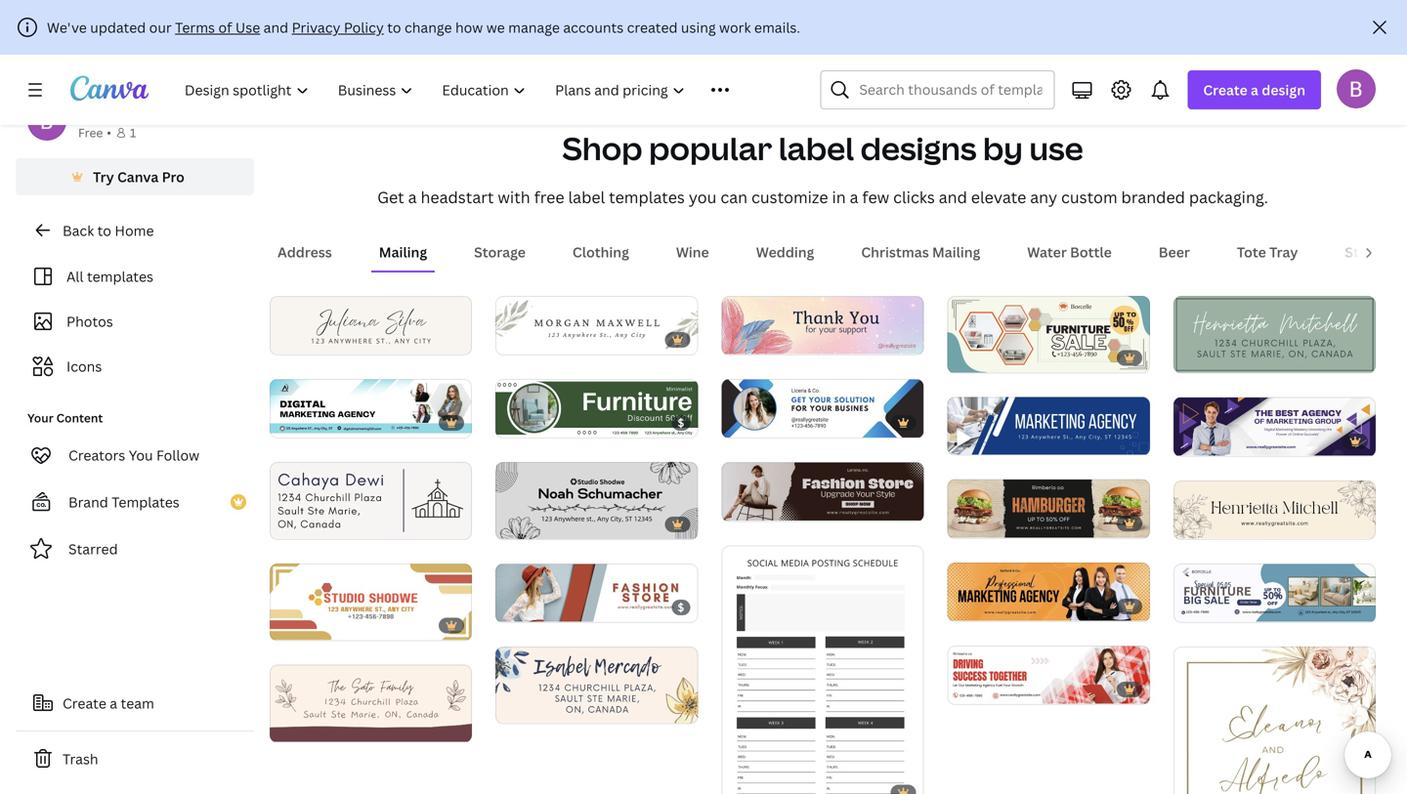 Task type: locate. For each thing, give the bounding box(es) containing it.
cream simple minimalist mailing label image
[[270, 297, 472, 355]]

label up get a headstart with free label templates you can customize in a few clicks and elevate any custom branded packaging. in the top of the page
[[779, 127, 855, 170]]

storage
[[474, 243, 526, 262]]

mailing button
[[371, 234, 435, 271]]

label right free
[[568, 187, 605, 208]]

white and black modern sophistication church mailing label image
[[270, 462, 472, 540]]

pink and maroon floral family mailing label image
[[270, 665, 472, 743]]

and
[[264, 18, 289, 37], [939, 187, 968, 208]]

tote
[[1238, 243, 1267, 262]]

student
[[1346, 243, 1399, 262]]

templates right all
[[87, 267, 153, 286]]

2 mailing from the left
[[933, 243, 981, 262]]

your
[[27, 410, 54, 426]]

None search field
[[821, 70, 1055, 109]]

1 vertical spatial and
[[939, 187, 968, 208]]

you
[[689, 187, 717, 208]]

christmas mailing button
[[854, 234, 989, 271]]

1 horizontal spatial mailing
[[933, 243, 981, 262]]

designs
[[861, 127, 977, 170]]

shop popular label designs by use
[[563, 127, 1084, 170]]

starred link
[[16, 530, 254, 569]]

trash
[[63, 750, 98, 769]]

create a design button
[[1188, 70, 1322, 109]]

wine
[[676, 243, 709, 262]]

mailing down get
[[379, 243, 427, 262]]

1 horizontal spatial create
[[1204, 81, 1248, 99]]

a
[[1251, 81, 1259, 99], [408, 187, 417, 208], [850, 187, 859, 208], [110, 695, 117, 713]]

beer button
[[1151, 234, 1198, 271]]

created
[[627, 18, 678, 37]]

photos link
[[27, 303, 242, 340]]

1 horizontal spatial to
[[387, 18, 401, 37]]

1 $ from the top
[[678, 416, 685, 430]]

beer
[[1159, 243, 1191, 262]]

create left team
[[63, 695, 106, 713]]

try
[[93, 168, 114, 186]]

a inside 'dropdown button'
[[1251, 81, 1259, 99]]

blue white black modern business mailing label image
[[722, 380, 924, 438]]

try canva pro
[[93, 168, 185, 186]]

a left design
[[1251, 81, 1259, 99]]

beige and black furnitur corporate sale mailing label image
[[1174, 564, 1377, 622]]

1 vertical spatial to
[[97, 221, 111, 240]]

a for team
[[110, 695, 117, 713]]

content
[[56, 410, 103, 426]]

bob builder image
[[1337, 69, 1377, 108]]

$ for white green minimalist furniture mailling label image
[[678, 416, 685, 430]]

free
[[78, 125, 103, 141]]

top level navigation element
[[172, 70, 774, 109], [172, 70, 774, 109]]

gold and blush boho floral wine wedding gift label image
[[1174, 647, 1377, 795]]

brand templates link
[[16, 483, 254, 522]]

all templates link
[[27, 258, 242, 295]]

create for create a team
[[63, 695, 106, 713]]

create a team
[[63, 695, 154, 713]]

branded
[[1122, 187, 1186, 208]]

clothing button
[[565, 234, 637, 271]]

a inside button
[[110, 695, 117, 713]]

work
[[720, 18, 751, 37]]

label
[[779, 127, 855, 170], [568, 187, 605, 208]]

change
[[405, 18, 452, 37]]

follow
[[156, 446, 200, 465]]

bottle
[[1071, 243, 1112, 262]]

manage
[[508, 18, 560, 37]]

orange and black simple business marketing agency mailing label image
[[948, 563, 1150, 621]]

mailing
[[379, 243, 427, 262], [933, 243, 981, 262]]

orange & black simple hamburger mailling label image
[[948, 480, 1150, 538]]

icons link
[[27, 348, 242, 385]]

and right clicks
[[939, 187, 968, 208]]

popular
[[649, 127, 773, 170]]

1 horizontal spatial templates
[[609, 187, 685, 208]]

0 horizontal spatial mailing
[[379, 243, 427, 262]]

create inside 'dropdown button'
[[1204, 81, 1248, 99]]

create inside button
[[63, 695, 106, 713]]

a left team
[[110, 695, 117, 713]]

create
[[1204, 81, 1248, 99], [63, 695, 106, 713]]

water bottle
[[1028, 243, 1112, 262]]

can
[[721, 187, 748, 208]]

create a design
[[1204, 81, 1306, 99]]

templates left you
[[609, 187, 685, 208]]

we've updated our terms of use and privacy policy to change how we manage accounts created using work emails.
[[47, 18, 801, 37]]

1 mailing from the left
[[379, 243, 427, 262]]

Search search field
[[860, 71, 1043, 109]]

2 $ from the top
[[678, 600, 685, 615]]

we've
[[47, 18, 87, 37]]

creators
[[68, 446, 125, 465]]

in
[[832, 187, 846, 208]]

packaging.
[[1190, 187, 1269, 208]]

0 horizontal spatial to
[[97, 221, 111, 240]]

custom
[[1062, 187, 1118, 208]]

0 horizontal spatial create
[[63, 695, 106, 713]]

0 vertical spatial create
[[1204, 81, 1248, 99]]

customize
[[752, 187, 829, 208]]

black & red simple marketing agency mailling label image
[[948, 647, 1150, 704]]

photos
[[66, 312, 113, 331]]

wedding
[[756, 243, 815, 262]]

tray
[[1270, 243, 1299, 262]]

to right policy
[[387, 18, 401, 37]]

social media posting schedule mailing label image
[[722, 546, 924, 795]]

templates
[[609, 187, 685, 208], [87, 267, 153, 286]]

white and red retro mailing label image
[[270, 564, 472, 641]]

use
[[1030, 127, 1084, 170]]

our
[[149, 18, 172, 37]]

•
[[107, 125, 111, 141]]

0 vertical spatial $
[[678, 416, 685, 430]]

templates
[[112, 493, 180, 512]]

wine button
[[669, 234, 717, 271]]

how
[[456, 18, 483, 37]]

1 horizontal spatial label
[[779, 127, 855, 170]]

red and purple aesthetic thank you mailing label image
[[722, 297, 924, 355]]

0 horizontal spatial label
[[568, 187, 605, 208]]

get
[[377, 187, 404, 208]]

clothing
[[573, 243, 629, 262]]

your content
[[27, 410, 103, 426]]

beige and black minimalist name mailing label image
[[1174, 481, 1377, 539]]

to right back at the top left of page
[[97, 221, 111, 240]]

all templates
[[66, 267, 153, 286]]

1 vertical spatial label
[[568, 187, 605, 208]]

1 vertical spatial create
[[63, 695, 106, 713]]

1 vertical spatial templates
[[87, 267, 153, 286]]

emails.
[[755, 18, 801, 37]]

purple and white creative modern digital marketing agency mailing label image
[[1174, 398, 1377, 456]]

and right use
[[264, 18, 289, 37]]

headstart
[[421, 187, 494, 208]]

we
[[487, 18, 505, 37]]

1 vertical spatial $
[[678, 600, 685, 615]]

mailing right the "christmas"
[[933, 243, 981, 262]]

0 vertical spatial and
[[264, 18, 289, 37]]

create left design
[[1204, 81, 1248, 99]]

a right get
[[408, 187, 417, 208]]



Task type: vqa. For each thing, say whether or not it's contained in the screenshot.
"management"
no



Task type: describe. For each thing, give the bounding box(es) containing it.
clicks
[[894, 187, 935, 208]]

a for headstart
[[408, 187, 417, 208]]

0 vertical spatial label
[[779, 127, 855, 170]]

by
[[983, 127, 1024, 170]]

storage button
[[466, 234, 534, 271]]

privacy
[[292, 18, 341, 37]]

creators you follow link
[[16, 436, 254, 475]]

elevate
[[972, 187, 1027, 208]]

green bordered church mailing label image
[[1174, 296, 1377, 373]]

0 horizontal spatial templates
[[87, 267, 153, 286]]

pro
[[162, 168, 185, 186]]

address
[[278, 243, 332, 262]]

student button
[[1338, 234, 1407, 271]]

of
[[218, 18, 232, 37]]

0 vertical spatial to
[[387, 18, 401, 37]]

$ for white brown simple fashion store mailing label image
[[678, 600, 685, 615]]

few
[[863, 187, 890, 208]]

use
[[236, 18, 260, 37]]

white brown simple fashion store mailing label image
[[496, 564, 698, 622]]

mailing inside "button"
[[933, 243, 981, 262]]

get a headstart with free label templates you can customize in a few clicks and elevate any custom branded packaging.
[[377, 187, 1269, 208]]

shop
[[563, 127, 643, 170]]

create for create a design
[[1204, 81, 1248, 99]]

starred
[[68, 540, 118, 559]]

terms of use link
[[175, 18, 260, 37]]

using
[[681, 18, 716, 37]]

terms
[[175, 18, 215, 37]]

peach and blue modern bohemian church mailing label image
[[496, 647, 698, 724]]

creators you follow
[[68, 446, 200, 465]]

tote tray
[[1238, 243, 1299, 262]]

back to home
[[63, 221, 154, 240]]

grey and white furniture sale mailing label image
[[948, 296, 1150, 373]]

brand templates
[[68, 493, 180, 512]]

icons
[[66, 357, 102, 376]]

tote tray button
[[1230, 234, 1307, 271]]

christmas mailing
[[862, 243, 981, 262]]

green watercolor elegant wedding mailing label image
[[496, 297, 698, 355]]

design
[[1262, 81, 1306, 99]]

free •
[[78, 125, 111, 141]]

blue and white marketing agency mailing  label image
[[270, 380, 472, 438]]

you
[[129, 446, 153, 465]]

try canva pro button
[[16, 158, 254, 196]]

with
[[498, 187, 531, 208]]

canva
[[117, 168, 159, 186]]

create a team button
[[16, 684, 254, 723]]

all
[[66, 267, 84, 286]]

water
[[1028, 243, 1067, 262]]

home
[[115, 221, 154, 240]]

a right in
[[850, 187, 859, 208]]

white green minimalist furniture mailling label image
[[496, 380, 698, 438]]

0 horizontal spatial and
[[264, 18, 289, 37]]

brand
[[68, 493, 108, 512]]

1 horizontal spatial and
[[939, 187, 968, 208]]

brown and grey simple fashion store mailing label image
[[722, 463, 924, 521]]

black and grey geometric minimalist mailing label image
[[496, 463, 698, 540]]

privacy policy link
[[292, 18, 384, 37]]

updated
[[90, 18, 146, 37]]

any
[[1031, 187, 1058, 208]]

a for design
[[1251, 81, 1259, 99]]

christmas
[[862, 243, 929, 262]]

free
[[534, 187, 565, 208]]

wedding button
[[749, 234, 823, 271]]

policy
[[344, 18, 384, 37]]

accounts
[[563, 18, 624, 37]]

0 vertical spatial templates
[[609, 187, 685, 208]]

1
[[130, 125, 136, 141]]

water bottle button
[[1020, 234, 1120, 271]]

back to home link
[[16, 211, 254, 250]]

mailing inside button
[[379, 243, 427, 262]]

back
[[63, 221, 94, 240]]

team
[[121, 695, 154, 713]]



